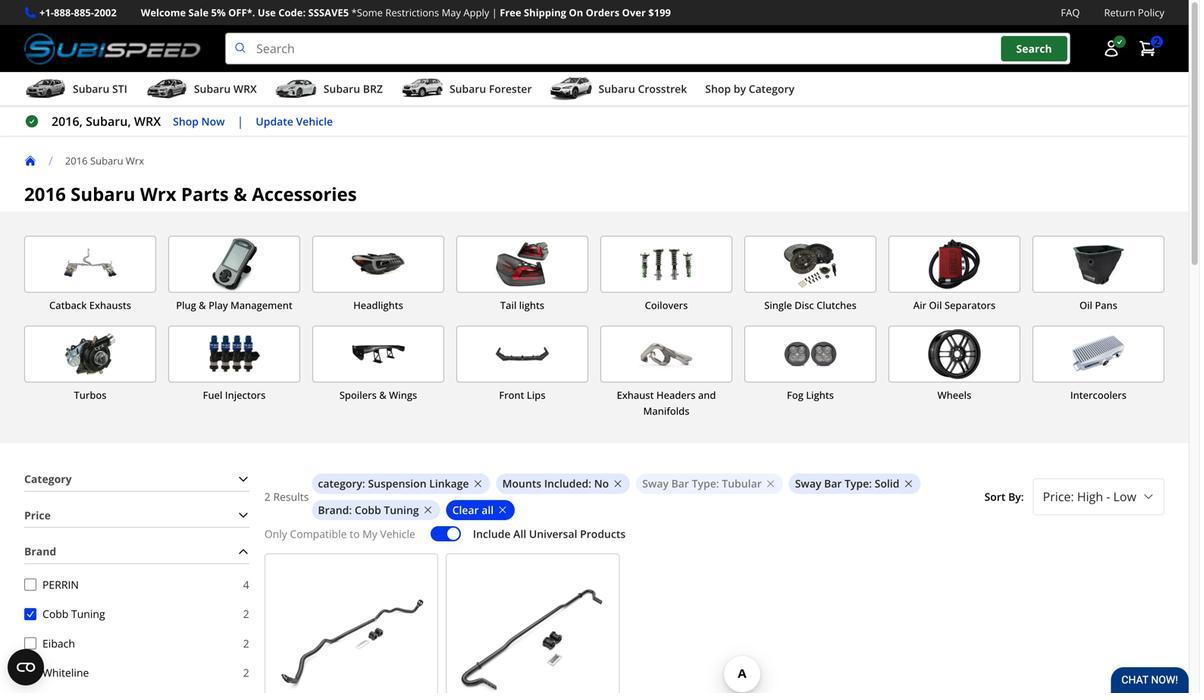Task type: locate. For each thing, give the bounding box(es) containing it.
fuel injectors button
[[168, 326, 300, 419]]

included
[[544, 476, 589, 491]]

headlights button
[[312, 236, 444, 313]]

4 subaru from the left
[[450, 82, 486, 96]]

2 vertical spatial &
[[379, 388, 387, 402]]

catback exhausts button
[[24, 236, 156, 313]]

a subaru sti thumbnail image image
[[24, 77, 67, 100]]

shop left now
[[173, 114, 199, 128]]

wrx
[[233, 82, 257, 96], [134, 113, 161, 129]]

price
[[24, 508, 51, 522]]

2 results
[[265, 489, 309, 504]]

: up to
[[349, 503, 352, 517]]

0 vertical spatial vehicle
[[296, 114, 333, 128]]

perrin
[[42, 577, 79, 592]]

welcome sale 5% off*. use code: sssave5 *some restrictions may apply | free shipping on orders over $199
[[141, 6, 671, 19]]

2 bar from the left
[[824, 476, 842, 491]]

0 horizontal spatial type
[[692, 476, 716, 491]]

wrx down the a subaru wrx thumbnail image at the left top of the page
[[134, 113, 161, 129]]

Eibach button
[[24, 637, 36, 650]]

subaru left brz
[[324, 82, 360, 96]]

2 sway from the left
[[795, 476, 822, 491]]

type
[[692, 476, 716, 491], [845, 476, 869, 491]]

by:
[[1009, 489, 1024, 504]]

category inside category dropdown button
[[24, 472, 72, 486]]

type left tubular
[[692, 476, 716, 491]]

1 horizontal spatial wrx
[[233, 82, 257, 96]]

search input field
[[225, 33, 1071, 65]]

turbos image
[[25, 326, 155, 382]]

mounts
[[502, 476, 542, 491]]

1 vertical spatial vehicle
[[380, 526, 415, 541]]

results
[[273, 489, 309, 504]]

1 horizontal spatial sway
[[795, 476, 822, 491]]

2 horizontal spatial &
[[379, 388, 387, 402]]

subaru wrx
[[194, 82, 257, 96]]

shop left by
[[705, 82, 731, 96]]

category for category : suspension linkage
[[318, 476, 362, 491]]

sway right no
[[642, 476, 669, 491]]

0 vertical spatial wrx
[[126, 154, 144, 168]]

a subaru crosstrek thumbnail image image
[[550, 77, 593, 100]]

injectors
[[225, 388, 266, 402]]

coilovers image
[[601, 237, 732, 292]]

brand inside dropdown button
[[24, 544, 56, 559]]

2016, subaru, wrx
[[52, 113, 161, 129]]

bar left solid
[[824, 476, 842, 491]]

accessories
[[252, 182, 357, 206]]

tail lights image
[[457, 237, 588, 292]]

use
[[258, 6, 276, 19]]

0 vertical spatial &
[[234, 182, 247, 206]]

subaru left 'sti'
[[73, 82, 109, 96]]

1 bar from the left
[[672, 476, 689, 491]]

2 oil from the left
[[1080, 299, 1093, 312]]

0 vertical spatial subaru
[[90, 154, 123, 168]]

sway for sway bar type : tubular
[[642, 476, 669, 491]]

sway
[[642, 476, 669, 491], [795, 476, 822, 491]]

subaru inside subaru sti 'dropdown button'
[[73, 82, 109, 96]]

0 vertical spatial brand
[[318, 503, 349, 517]]

fuel injectors
[[203, 388, 266, 402]]

category
[[24, 472, 72, 486], [318, 476, 362, 491]]

subaru inside subaru crosstrek dropdown button
[[599, 82, 635, 96]]

& right parts at the top
[[234, 182, 247, 206]]

1 vertical spatial subaru
[[71, 182, 135, 206]]

subaru for subaru crosstrek
[[599, 82, 635, 96]]

/
[[49, 153, 53, 169]]

play
[[209, 299, 228, 312]]

oil right "air"
[[929, 299, 942, 312]]

& left wings
[[379, 388, 387, 402]]

manifolds
[[643, 404, 690, 418]]

shop inside dropdown button
[[705, 82, 731, 96]]

category up brand : cobb tuning
[[318, 476, 362, 491]]

subaru crosstrek
[[599, 82, 687, 96]]

spoilers & wings
[[340, 388, 417, 402]]

1 sway from the left
[[642, 476, 669, 491]]

plug & play management image
[[169, 237, 300, 292]]

tuning down 'perrin'
[[71, 607, 105, 621]]

type left solid
[[845, 476, 869, 491]]

oil pans image
[[1034, 237, 1164, 292]]

subaru for subaru sti
[[73, 82, 109, 96]]

3 subaru from the left
[[324, 82, 360, 96]]

2 button
[[1131, 33, 1165, 64]]

button image
[[1103, 40, 1121, 58]]

0 horizontal spatial cobb
[[42, 607, 69, 621]]

by
[[734, 82, 746, 96]]

1 vertical spatial wrx
[[134, 113, 161, 129]]

tail lights button
[[457, 236, 588, 313]]

vehicle
[[296, 114, 333, 128], [380, 526, 415, 541]]

off*.
[[228, 6, 255, 19]]

exhausts
[[89, 299, 131, 312]]

shop by category button
[[705, 75, 795, 106]]

0 vertical spatial shop
[[705, 82, 731, 96]]

shop for shop now
[[173, 114, 199, 128]]

0 horizontal spatial vehicle
[[296, 114, 333, 128]]

catback
[[49, 299, 87, 312]]

0 vertical spatial tuning
[[384, 503, 419, 517]]

vehicle down the subaru brz dropdown button
[[296, 114, 333, 128]]

shop
[[705, 82, 731, 96], [173, 114, 199, 128]]

wrx up 'update' in the left top of the page
[[233, 82, 257, 96]]

now
[[201, 114, 225, 128]]

0 horizontal spatial category
[[24, 472, 72, 486]]

2016 right /
[[65, 154, 88, 168]]

fuel injectors image
[[169, 326, 300, 382]]

parts
[[181, 182, 229, 206]]

single disc clutches image
[[745, 237, 876, 292]]

1 type from the left
[[692, 476, 716, 491]]

sort by:
[[985, 489, 1024, 504]]

single disc clutches button
[[745, 236, 877, 313]]

shipping
[[524, 6, 566, 19]]

code:
[[278, 6, 306, 19]]

exhaust headers and manifolds image
[[601, 326, 732, 382]]

PERRIN button
[[24, 579, 36, 591]]

wrx down subaru,
[[126, 154, 144, 168]]

1 horizontal spatial category
[[318, 476, 362, 491]]

subaru inside subaru forester dropdown button
[[450, 82, 486, 96]]

products
[[580, 526, 626, 541]]

1 horizontal spatial bar
[[824, 476, 842, 491]]

2016 for 2016 subaru wrx
[[65, 154, 88, 168]]

tubular
[[722, 476, 762, 491]]

subaru down 2016, subaru, wrx
[[90, 154, 123, 168]]

clear
[[452, 503, 479, 517]]

subaru inside subaru wrx dropdown button
[[194, 82, 231, 96]]

subaru for subaru brz
[[324, 82, 360, 96]]

1 vertical spatial cobb
[[42, 607, 69, 621]]

5%
[[211, 6, 226, 19]]

1 vertical spatial wrx
[[140, 182, 176, 206]]

oil left the pans
[[1080, 299, 1093, 312]]

1 horizontal spatial vehicle
[[380, 526, 415, 541]]

sway bar type : solid
[[795, 476, 900, 491]]

1 horizontal spatial |
[[492, 6, 497, 19]]

open widget image
[[8, 649, 44, 686]]

& left "play"
[[199, 299, 206, 312]]

update vehicle
[[256, 114, 333, 128]]

suspension
[[368, 476, 427, 491]]

0 horizontal spatial &
[[199, 299, 206, 312]]

1 horizontal spatial cobb
[[355, 503, 381, 517]]

sort
[[985, 489, 1006, 504]]

0 vertical spatial wrx
[[233, 82, 257, 96]]

|
[[492, 6, 497, 19], [237, 113, 244, 129]]

subaru up now
[[194, 82, 231, 96]]

subaru down 2016 subaru wrx
[[71, 182, 135, 206]]

my
[[363, 526, 377, 541]]

brand
[[318, 503, 349, 517], [24, 544, 56, 559]]

subaru inside the subaru brz dropdown button
[[324, 82, 360, 96]]

0 horizontal spatial shop
[[173, 114, 199, 128]]

1 oil from the left
[[929, 299, 942, 312]]

headlights
[[353, 299, 403, 312]]

air oil separators button
[[889, 236, 1021, 313]]

brand up only compatible to my vehicle
[[318, 503, 349, 517]]

home image
[[24, 155, 36, 167]]

lights
[[519, 299, 545, 312]]

: left solid
[[869, 476, 872, 491]]

0 horizontal spatial oil
[[929, 299, 942, 312]]

1 horizontal spatial oil
[[1080, 299, 1093, 312]]

headlights image
[[313, 237, 444, 292]]

Select... button
[[1033, 479, 1165, 515]]

oil pans
[[1080, 299, 1118, 312]]

1 vertical spatial brand
[[24, 544, 56, 559]]

shop now
[[173, 114, 225, 128]]

0 horizontal spatial bar
[[672, 476, 689, 491]]

brand for brand : cobb tuning
[[318, 503, 349, 517]]

wrx for 2016 subaru wrx parts & accessories
[[140, 182, 176, 206]]

wrx for 2016 subaru wrx
[[126, 154, 144, 168]]

1 vertical spatial &
[[199, 299, 206, 312]]

tuning down suspension
[[384, 503, 419, 517]]

2 type from the left
[[845, 476, 869, 491]]

1 horizontal spatial shop
[[705, 82, 731, 96]]

intercoolers image
[[1034, 326, 1164, 382]]

linkage
[[429, 476, 469, 491]]

| right now
[[237, 113, 244, 129]]

subaru right a subaru crosstrek thumbnail image
[[599, 82, 635, 96]]

fuel
[[203, 388, 223, 402]]

: left tubular
[[716, 476, 719, 491]]

tail lights
[[500, 299, 545, 312]]

tuning
[[384, 503, 419, 517], [71, 607, 105, 621]]

1 vertical spatial 2016
[[24, 182, 66, 206]]

subaru left forester
[[450, 82, 486, 96]]

turbos
[[74, 388, 107, 402]]

: left no
[[589, 476, 592, 491]]

wings
[[389, 388, 417, 402]]

& for plug
[[199, 299, 206, 312]]

search button
[[1001, 36, 1068, 61]]

1 vertical spatial shop
[[173, 114, 199, 128]]

cobb up my
[[355, 503, 381, 517]]

exhaust headers and manifolds
[[617, 388, 716, 418]]

2016 for 2016 subaru wrx parts & accessories
[[24, 182, 66, 206]]

0 horizontal spatial brand
[[24, 544, 56, 559]]

compatible
[[290, 526, 347, 541]]

2016 down /
[[24, 182, 66, 206]]

0 vertical spatial cobb
[[355, 503, 381, 517]]

wrx left parts at the top
[[140, 182, 176, 206]]

welcome
[[141, 6, 186, 19]]

subaru for subaru forester
[[450, 82, 486, 96]]

fog lights image
[[745, 326, 876, 382]]

update vehicle button
[[256, 113, 333, 130]]

2016
[[65, 154, 88, 168], [24, 182, 66, 206]]

1 horizontal spatial &
[[234, 182, 247, 206]]

include
[[473, 526, 511, 541]]

front lips image
[[457, 326, 588, 382]]

fog lights button
[[745, 326, 877, 419]]

1 horizontal spatial type
[[845, 476, 869, 491]]

vehicle right my
[[380, 526, 415, 541]]

brand up perrin button
[[24, 544, 56, 559]]

subaru for 2016 subaru wrx parts & accessories
[[71, 182, 135, 206]]

& inside plug & play management button
[[199, 299, 206, 312]]

| left free in the top left of the page
[[492, 6, 497, 19]]

1 vertical spatial |
[[237, 113, 244, 129]]

1 horizontal spatial brand
[[318, 503, 349, 517]]

subaru for subaru wrx
[[194, 82, 231, 96]]

1 subaru from the left
[[73, 82, 109, 96]]

return policy link
[[1105, 5, 1165, 21]]

0 horizontal spatial sway
[[642, 476, 669, 491]]

5 subaru from the left
[[599, 82, 635, 96]]

sale
[[188, 6, 209, 19]]

subispeed logo image
[[24, 33, 201, 65]]

2 subaru from the left
[[194, 82, 231, 96]]

cobb subaru front sway bar 24mm - 2 position adjustable - 2015-2021 subaru wrx image
[[271, 560, 432, 693]]

coilovers
[[645, 299, 688, 312]]

subaru sti button
[[24, 75, 127, 106]]

0 vertical spatial 2016
[[65, 154, 88, 168]]

shop now link
[[173, 113, 225, 130]]

0 horizontal spatial tuning
[[71, 607, 105, 621]]

category up price
[[24, 472, 72, 486]]

search
[[1017, 41, 1052, 56]]

sway right tubular
[[795, 476, 822, 491]]

fog
[[787, 388, 804, 402]]

bar left tubular
[[672, 476, 689, 491]]

coilovers button
[[601, 236, 733, 313]]

spoilers & wings button
[[312, 326, 444, 419]]

separators
[[945, 299, 996, 312]]

cobb right cobb tuning button
[[42, 607, 69, 621]]

& inside spoilers & wings button
[[379, 388, 387, 402]]



Task type: describe. For each thing, give the bounding box(es) containing it.
2 for whiteline
[[243, 665, 249, 680]]

type for solid
[[845, 476, 869, 491]]

front lips
[[499, 388, 546, 402]]

on
[[569, 6, 583, 19]]

subaru,
[[86, 113, 131, 129]]

2002
[[94, 6, 117, 19]]

lips
[[527, 388, 546, 402]]

2 for cobb tuning
[[243, 607, 249, 621]]

catback exhausts image
[[25, 237, 155, 292]]

forester
[[489, 82, 532, 96]]

front
[[499, 388, 524, 402]]

a subaru brz thumbnail image image
[[275, 77, 318, 100]]

1 vertical spatial tuning
[[71, 607, 105, 621]]

wrx inside dropdown button
[[233, 82, 257, 96]]

and
[[698, 388, 716, 402]]

subaru crosstrek button
[[550, 75, 687, 106]]

bar for sway bar type : solid
[[824, 476, 842, 491]]

restrictions
[[386, 6, 439, 19]]

2016 subaru wrx parts & accessories
[[24, 182, 357, 206]]

over
[[622, 6, 646, 19]]

subaru brz
[[324, 82, 383, 96]]

a subaru forester thumbnail image image
[[401, 77, 444, 100]]

+1-888-885-2002 link
[[39, 5, 117, 21]]

fog lights
[[787, 388, 834, 402]]

plug & play management button
[[168, 236, 300, 313]]

a subaru wrx thumbnail image image
[[146, 77, 188, 100]]

intercoolers button
[[1033, 326, 1165, 419]]

0 horizontal spatial wrx
[[134, 113, 161, 129]]

wheels button
[[889, 326, 1021, 419]]

spoilers & wings image
[[313, 326, 444, 382]]

brand : cobb tuning
[[318, 503, 419, 517]]

air oil separators image
[[890, 237, 1020, 292]]

1 horizontal spatial tuning
[[384, 503, 419, 517]]

exhaust headers and manifolds button
[[601, 326, 733, 419]]

oil inside button
[[1080, 299, 1093, 312]]

888-
[[54, 6, 74, 19]]

885-
[[74, 6, 94, 19]]

only
[[265, 526, 287, 541]]

sti
[[112, 82, 127, 96]]

free
[[500, 6, 521, 19]]

subaru sti
[[73, 82, 127, 96]]

category for category
[[24, 472, 72, 486]]

faq
[[1061, 6, 1080, 19]]

subaru forester
[[450, 82, 532, 96]]

tail
[[500, 299, 517, 312]]

category button
[[24, 468, 249, 491]]

shop for shop by category
[[705, 82, 731, 96]]

update
[[256, 114, 293, 128]]

2 for eibach
[[243, 636, 249, 650]]

& for spoilers
[[379, 388, 387, 402]]

Whiteline button
[[24, 667, 36, 679]]

pans
[[1095, 299, 1118, 312]]

type for tubular
[[692, 476, 716, 491]]

sway for sway bar type : solid
[[795, 476, 822, 491]]

turbos button
[[24, 326, 156, 419]]

oil inside 'button'
[[929, 299, 942, 312]]

vehicle inside button
[[296, 114, 333, 128]]

headers
[[657, 388, 696, 402]]

2016,
[[52, 113, 83, 129]]

spoilers
[[340, 388, 377, 402]]

0 vertical spatial |
[[492, 6, 497, 19]]

apply
[[464, 6, 489, 19]]

sssave5
[[308, 6, 349, 19]]

2 inside button
[[1154, 34, 1160, 49]]

plug & play management
[[176, 299, 293, 312]]

brz
[[363, 82, 383, 96]]

subaru wrx button
[[146, 75, 257, 106]]

may
[[442, 6, 461, 19]]

eibach
[[42, 636, 75, 651]]

wheels image
[[890, 326, 1020, 382]]

brand for brand
[[24, 544, 56, 559]]

front lips button
[[457, 326, 588, 419]]

wheels
[[938, 388, 972, 402]]

brand button
[[24, 540, 249, 563]]

policy
[[1138, 6, 1165, 19]]

: up brand : cobb tuning
[[362, 476, 365, 491]]

Cobb Tuning button
[[24, 608, 36, 620]]

orders
[[586, 6, 620, 19]]

disc
[[795, 299, 814, 312]]

air
[[914, 299, 927, 312]]

clear all
[[452, 503, 494, 517]]

lights
[[806, 388, 834, 402]]

all
[[514, 526, 526, 541]]

bar for sway bar type : tubular
[[672, 476, 689, 491]]

sway bar type : tubular
[[642, 476, 762, 491]]

0 horizontal spatial |
[[237, 113, 244, 129]]

return policy
[[1105, 6, 1165, 19]]

oil pans button
[[1033, 236, 1165, 313]]

subaru brz button
[[275, 75, 383, 106]]

return
[[1105, 6, 1136, 19]]

select... image
[[1143, 491, 1155, 503]]

cobb subaru rear sway bar 22mm - 3 position adjustable  - 2008-2021 subaru wrx & sti image
[[453, 560, 613, 693]]

subaru for 2016 subaru wrx
[[90, 154, 123, 168]]

price button
[[24, 504, 249, 527]]

to
[[350, 526, 360, 541]]

subaru forester button
[[401, 75, 532, 106]]

mounts included : no
[[502, 476, 609, 491]]



Task type: vqa. For each thing, say whether or not it's contained in the screenshot.


